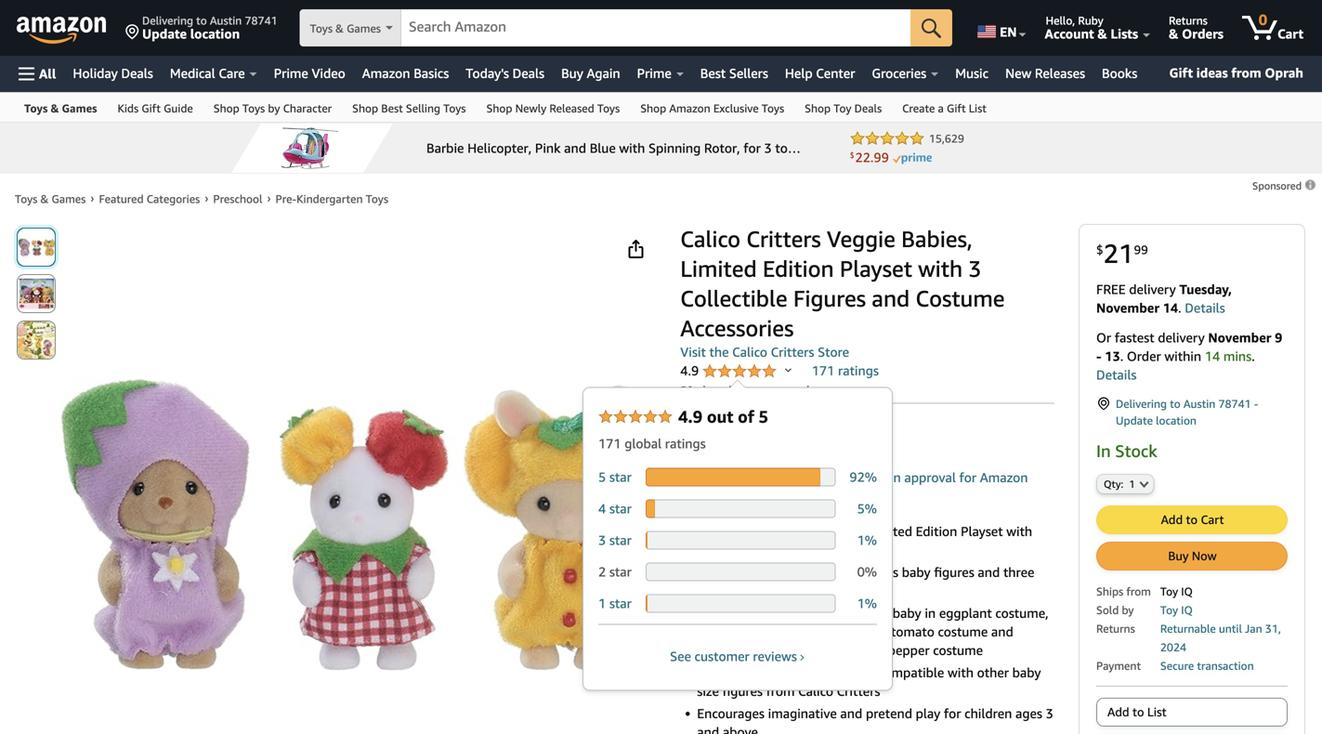 Task type: locate. For each thing, give the bounding box(es) containing it.
1 vertical spatial cart
[[1201, 512, 1224, 527]]

0 horizontal spatial austin
[[210, 14, 242, 27]]

includes
[[697, 564, 746, 580]]

0 vertical spatial austin
[[210, 14, 242, 27]]

$ up the free
[[1096, 242, 1104, 257]]

2 horizontal spatial from
[[1232, 65, 1262, 80]]

0 horizontal spatial $
[[680, 421, 688, 436]]

preschool link
[[213, 192, 262, 205]]

delivering inside delivering to austin 78741 update location
[[142, 14, 193, 27]]

costume down babies,
[[916, 285, 1005, 312]]

1% inside 'element'
[[857, 532, 877, 548]]

the inside calico critters veggie babies, limited edition playset with 3 collectible figures and costume accessories visit the calico critters store
[[709, 344, 729, 360]]

0 horizontal spatial figures
[[697, 542, 740, 558]]

3 progress bar from the top
[[646, 531, 836, 550]]

. down tuesday,
[[1178, 300, 1182, 315]]

2 progress bar from the top
[[646, 499, 836, 518]]

location
[[190, 26, 240, 41], [1156, 414, 1197, 427]]

accessories inside calico critters veggie babies limited edition playset with figures and costume accessories includes 3 poseable calico critters baby figures and three garden themed costumes baby figure styles are the beaver baby in eggplant costume, marshmallow mouse baby in the tomato costume and sweetpea rabbit baby in yellow pepper costume costumes are removeable and compatible with other baby size figures from calico critters encourages imaginative and pretend play for children ages 3 and above
[[824, 542, 890, 558]]

0 vertical spatial ratings
[[838, 363, 879, 378]]

78741 inside delivering to austin 78741 update location
[[245, 14, 278, 27]]

1 vertical spatial costume
[[769, 542, 821, 558]]

the down 'beaver'
[[868, 624, 888, 639]]

austin for update
[[1184, 397, 1216, 410]]

0 vertical spatial best
[[700, 66, 726, 81]]

medical care link
[[162, 60, 265, 86]]

3 inside calico critters veggie babies, limited edition playset with 3 collectible figures and costume accessories visit the calico critters store
[[969, 255, 982, 282]]

0 horizontal spatial the
[[709, 344, 729, 360]]

account & lists
[[1045, 26, 1138, 41]]

0 vertical spatial returns
[[1169, 14, 1208, 27]]

from up toy iq returns
[[1127, 585, 1151, 598]]

0 vertical spatial with
[[918, 255, 963, 282]]

1 prime from the left
[[274, 66, 308, 81]]

1 horizontal spatial toys & games
[[310, 22, 381, 35]]

edition inside calico critters veggie babies, limited edition playset with 3 collectible figures and costume accessories visit the calico critters store
[[763, 255, 834, 282]]

78741 inside 'delivering to austin 78741 - update location'
[[1219, 397, 1251, 410]]

from right ideas
[[1232, 65, 1262, 80]]

toy inside toy iq returns
[[1160, 603, 1178, 616]]

buy left the again
[[561, 66, 583, 81]]

limited inside calico critters veggie babies limited edition playset with figures and costume accessories includes 3 poseable calico critters baby figures and three garden themed costumes baby figure styles are the beaver baby in eggplant costume, marshmallow mouse baby in the tomato costume and sweetpea rabbit baby in yellow pepper costume costumes are removeable and compatible with other baby size figures from calico critters encourages imaginative and pretend play for children ages 3 and above
[[868, 524, 912, 539]]

78741
[[245, 14, 278, 27], [1219, 397, 1251, 410]]

1 vertical spatial 4.9
[[678, 407, 703, 427]]

99
[[1134, 242, 1148, 257], [718, 421, 732, 436]]

austin inside delivering to austin 78741 update location
[[210, 14, 242, 27]]

progress bar
[[646, 468, 836, 486], [646, 499, 836, 518], [646, 531, 836, 550], [646, 563, 836, 581], [646, 594, 836, 613]]

limited for figures
[[680, 255, 757, 282]]

1 vertical spatial toys & games
[[24, 102, 97, 115]]

ships from toy iq sold by
[[1096, 585, 1193, 616]]

1 horizontal spatial costume
[[916, 285, 1005, 312]]

1 1% link from the top
[[857, 532, 877, 548]]

and down babies,
[[872, 285, 910, 312]]

1 vertical spatial toy
[[1160, 585, 1178, 598]]

games inside toys & games › featured categories › preschool › pre-kindergarten toys
[[52, 192, 86, 205]]

amazon down prime link
[[669, 102, 711, 115]]

imaginative
[[768, 706, 837, 721]]

buy
[[561, 66, 583, 81], [1168, 549, 1189, 563]]

sellers
[[729, 66, 768, 81]]

costume inside calico critters veggie babies limited edition playset with figures and costume accessories includes 3 poseable calico critters baby figures and three garden themed costumes baby figure styles are the beaver baby in eggplant costume, marshmallow mouse baby in the tomato costume and sweetpea rabbit baby in yellow pepper costume costumes are removeable and compatible with other baby size figures from calico critters encourages imaginative and pretend play for children ages 3 and above
[[769, 542, 821, 558]]

progress bar up marshmallow
[[646, 594, 836, 613]]

a
[[938, 102, 944, 115]]

pre-kindergarten toys link
[[276, 192, 388, 205]]

0 horizontal spatial gift
[[142, 102, 161, 115]]

0 horizontal spatial november
[[1096, 300, 1160, 315]]

toys & games inside search field
[[310, 22, 381, 35]]

0 vertical spatial accessories
[[680, 315, 794, 341]]

1 vertical spatial from
[[1127, 585, 1151, 598]]

1
[[1129, 478, 1135, 490], [598, 596, 606, 611]]

0 vertical spatial 1%
[[857, 532, 877, 548]]

1 horizontal spatial prime
[[637, 66, 672, 81]]

1 horizontal spatial the
[[827, 605, 846, 621]]

0 horizontal spatial veggie
[[783, 524, 823, 539]]

1 vertical spatial details
[[1096, 367, 1137, 382]]

2 horizontal spatial gift
[[1169, 65, 1193, 80]]

toys & games
[[310, 22, 381, 35], [24, 102, 97, 115]]

progress bar inside the 4 stars represent 5% of rating element
[[646, 499, 836, 518]]

1 vertical spatial best
[[381, 102, 403, 115]]

.
[[1178, 300, 1182, 315], [1120, 348, 1124, 364], [1252, 348, 1255, 364]]

lists
[[1111, 26, 1138, 41]]

0 vertical spatial limited
[[680, 255, 757, 282]]

1 horizontal spatial list
[[1147, 705, 1167, 719]]

add inside radio
[[1108, 705, 1130, 719]]

qty: 1
[[1104, 478, 1135, 490]]

shop down help center link
[[805, 102, 831, 115]]

shop for shop toys by character
[[214, 102, 239, 115]]

4 progress bar from the top
[[646, 563, 836, 581]]

to inside delivering to austin 78741 update location
[[196, 14, 207, 27]]

secure transaction button
[[1160, 657, 1254, 673]]

sponsored link
[[1253, 177, 1318, 195]]

delivering up stock
[[1116, 397, 1167, 410]]

new releases
[[1005, 66, 1085, 81]]

toy inside navigation navigation
[[834, 102, 852, 115]]

games down holiday
[[62, 102, 97, 115]]

toys & games up the video
[[310, 22, 381, 35]]

0 horizontal spatial 78741
[[245, 14, 278, 27]]

0 horizontal spatial figures
[[722, 683, 763, 699]]

amazon basics link
[[354, 60, 457, 86]]

4.9
[[680, 363, 702, 378], [678, 407, 703, 427]]

from
[[1232, 65, 1262, 80], [1127, 585, 1151, 598], [766, 683, 795, 699]]

list down secure
[[1147, 705, 1167, 719]]

progress bar down the 5 stars represent 92% of rating element
[[646, 499, 836, 518]]

collectible
[[680, 285, 788, 312]]

progress bar for 3 star
[[646, 531, 836, 550]]

from inside 'ships from toy iq sold by'
[[1127, 585, 1151, 598]]

prime down search amazon 'text box'
[[637, 66, 672, 81]]

2 vertical spatial the
[[868, 624, 888, 639]]

3 star from the top
[[609, 532, 632, 548]]

from up imaginative on the right bottom of page
[[766, 683, 795, 699]]

0 horizontal spatial edition
[[763, 255, 834, 282]]

1 horizontal spatial ›
[[205, 191, 208, 204]]

amazon right approval
[[980, 470, 1028, 485]]

Buy Now submit
[[1097, 543, 1287, 570]]

0 vertical spatial costume
[[916, 285, 1005, 312]]

best up shop amazon exclusive toys "link"
[[700, 66, 726, 81]]

2 star from the top
[[609, 501, 632, 516]]

by right sold
[[1122, 603, 1134, 616]]

update
[[142, 26, 187, 41], [1116, 414, 1153, 427]]

0 horizontal spatial prime
[[274, 66, 308, 81]]

themed
[[742, 583, 788, 598]]

star inside 'element'
[[609, 532, 632, 548]]

navigation navigation
[[0, 0, 1322, 123]]

9
[[1275, 330, 1283, 345]]

edition inside calico critters veggie babies limited edition playset with figures and costume accessories includes 3 poseable calico critters baby figures and three garden themed costumes baby figure styles are the beaver baby in eggplant costume, marshmallow mouse baby in the tomato costume and sweetpea rabbit baby in yellow pepper costume costumes are removeable and compatible with other baby size figures from calico critters encourages imaginative and pretend play for children ages 3 and above
[[916, 524, 957, 539]]

delivery
[[1129, 282, 1176, 297], [1158, 330, 1205, 345]]

progress bar inside the "3 stars represent 1% of rating" 'element'
[[646, 531, 836, 550]]

& inside toys & games › featured categories › preschool › pre-kindergarten toys
[[40, 192, 49, 205]]

figures up includes
[[697, 542, 740, 558]]

above
[[723, 724, 758, 734]]

0 vertical spatial toy
[[834, 102, 852, 115]]

0 horizontal spatial deals
[[121, 66, 153, 81]]

other
[[977, 665, 1009, 680]]

for right the play
[[944, 706, 961, 721]]

shop toys by character
[[214, 102, 332, 115]]

0 vertical spatial details link
[[1185, 300, 1225, 315]]

garden
[[697, 583, 739, 598]]

location inside delivering to austin 78741 update location
[[190, 26, 240, 41]]

1 horizontal spatial .
[[1178, 300, 1182, 315]]

78741 up care
[[245, 14, 278, 27]]

with left the other on the right
[[948, 665, 974, 680]]

21 up the free
[[1104, 238, 1134, 269]]

. right "within"
[[1252, 348, 1255, 364]]

sweetpea
[[697, 643, 755, 658]]

progress bar for 5 star
[[646, 468, 836, 486]]

0 horizontal spatial 5
[[598, 469, 606, 485]]

leave feedback on sponsored ad element
[[1253, 180, 1318, 192]]

1% link down the 5%
[[857, 532, 877, 548]]

1 progress bar from the top
[[646, 468, 836, 486]]

by left character
[[268, 102, 280, 115]]

1 horizontal spatial delivering
[[1116, 397, 1167, 410]]

prime left the video
[[274, 66, 308, 81]]

list
[[969, 102, 987, 115], [1147, 705, 1167, 719]]

costume inside calico critters veggie babies, limited edition playset with 3 collectible figures and costume accessories visit the calico critters store
[[916, 285, 1005, 312]]

accessories inside calico critters veggie babies, limited edition playset with 3 collectible figures and costume accessories visit the calico critters store
[[680, 315, 794, 341]]

1 1% from the top
[[857, 532, 877, 548]]

babies,
[[901, 225, 973, 252]]

deals for holiday deals
[[121, 66, 153, 81]]

veggie inside calico critters veggie babies limited edition playset with figures and costume accessories includes 3 poseable calico critters baby figures and three garden themed costumes baby figure styles are the beaver baby in eggplant costume, marshmallow mouse baby in the tomato costume and sweetpea rabbit baby in yellow pepper costume costumes are removeable and compatible with other baby size figures from calico critters encourages imaginative and pretend play for children ages 3 and above
[[783, 524, 823, 539]]

progress bar for 1 star
[[646, 594, 836, 613]]

1 horizontal spatial -
[[1254, 397, 1259, 410]]

. details
[[1178, 300, 1225, 315]]

for inside calico critters veggie babies limited edition playset with figures and costume accessories includes 3 poseable calico critters baby figures and three garden themed costumes baby figure styles are the beaver baby in eggplant costume, marshmallow mouse baby in the tomato costume and sweetpea rabbit baby in yellow pepper costume costumes are removeable and compatible with other baby size figures from calico critters encourages imaginative and pretend play for children ages 3 and above
[[944, 706, 961, 721]]

1 horizontal spatial from
[[1127, 585, 1151, 598]]

1 horizontal spatial veggie
[[827, 225, 896, 252]]

star down 4 star on the bottom left
[[609, 532, 632, 548]]

3 down 4
[[598, 532, 606, 548]]

5%
[[857, 501, 877, 516]]

in up the "yellow" in the right of the page
[[854, 624, 865, 639]]

babies
[[826, 524, 864, 539]]

4 star from the top
[[609, 564, 632, 579]]

2 iq from the top
[[1181, 603, 1193, 616]]

2 prime from the left
[[637, 66, 672, 81]]

austin inside 'delivering to austin 78741 - update location'
[[1184, 397, 1216, 410]]

limited inside calico critters veggie babies, limited edition playset with 3 collectible figures and costume accessories visit the calico critters store
[[680, 255, 757, 282]]

buy for buy now
[[1168, 549, 1189, 563]]

5 right of
[[759, 407, 769, 427]]

0 vertical spatial toys & games
[[310, 22, 381, 35]]

0 horizontal spatial location
[[190, 26, 240, 41]]

5 inside the 5 stars represent 92% of rating element
[[598, 469, 606, 485]]

to inside radio
[[1133, 705, 1144, 719]]

4.9 button
[[680, 363, 792, 381]]

1 › from the left
[[91, 191, 94, 204]]

for
[[959, 470, 977, 485], [944, 706, 961, 721]]

details down 13
[[1096, 367, 1137, 382]]

limited up the collectible
[[680, 255, 757, 282]]

0 vertical spatial 4.9
[[680, 363, 702, 378]]

gift right a
[[947, 102, 966, 115]]

with up three
[[1007, 524, 1033, 539]]

veggie inside calico critters veggie babies, limited edition playset with 3 collectible figures and costume accessories visit the calico critters store
[[827, 225, 896, 252]]

playset inside calico critters veggie babies limited edition playset with figures and costume accessories includes 3 poseable calico critters baby figures and three garden themed costumes baby figure styles are the beaver baby in eggplant costume, marshmallow mouse baby in the tomato costume and sweetpea rabbit baby in yellow pepper costume costumes are removeable and compatible with other baby size figures from calico critters encourages imaginative and pretend play for children ages 3 and above
[[961, 524, 1003, 539]]

4 star link
[[598, 501, 635, 516]]

1 horizontal spatial 99
[[1134, 242, 1148, 257]]

0 vertical spatial 14
[[1163, 300, 1178, 315]]

$60
[[705, 470, 728, 485]]

character
[[283, 102, 332, 115]]

add up buy now "submit"
[[1161, 512, 1183, 527]]

costume
[[938, 624, 988, 639], [933, 643, 983, 658]]

location up stock
[[1156, 414, 1197, 427]]

2 vertical spatial games
[[52, 192, 86, 205]]

iq up toy iq link
[[1181, 585, 1193, 598]]

amazon
[[362, 66, 410, 81], [669, 102, 711, 115], [980, 470, 1028, 485]]

jan
[[1245, 622, 1262, 635]]

add for add to list
[[1108, 705, 1130, 719]]

& inside search field
[[336, 22, 344, 35]]

1 horizontal spatial 78741
[[1219, 397, 1251, 410]]

delivery right the free
[[1129, 282, 1176, 297]]

figures up store
[[793, 285, 866, 312]]

see
[[670, 649, 691, 664]]

playset down babies,
[[840, 255, 912, 282]]

details link down tuesday,
[[1185, 300, 1225, 315]]

accessories down babies
[[824, 542, 890, 558]]

progress bar down the 4 stars represent 5% of rating element
[[646, 531, 836, 550]]

toys & games link for featured categories link
[[15, 192, 86, 205]]

dropdown image
[[1140, 480, 1149, 488]]

1 vertical spatial delivering
[[1116, 397, 1167, 410]]

poseable
[[760, 564, 813, 580]]

1 shop from the left
[[214, 102, 239, 115]]

are down the costumes
[[805, 605, 823, 621]]

children
[[965, 706, 1012, 721]]

calico down removeable
[[798, 683, 833, 699]]

gift right kids
[[142, 102, 161, 115]]

gift
[[1169, 65, 1193, 80], [142, 102, 161, 115], [947, 102, 966, 115]]

in
[[1096, 441, 1111, 461]]

171 left global
[[598, 436, 621, 451]]

deals up kids
[[121, 66, 153, 81]]

calico critters veggie babies, limited edition playset with 3 collectible figures and costume accessories image
[[60, 378, 661, 671]]

shop down prime link
[[640, 102, 666, 115]]

$ 21 99 left of
[[680, 417, 732, 448]]

delivering for location
[[142, 14, 193, 27]]

progress bar inside the 5 stars represent 92% of rating element
[[646, 468, 836, 486]]

1 horizontal spatial playset
[[961, 524, 1003, 539]]

returns down sold
[[1096, 622, 1135, 635]]

99 up free delivery
[[1134, 242, 1148, 257]]

1 vertical spatial 1
[[598, 596, 606, 611]]

1 vertical spatial figures
[[722, 683, 763, 699]]

star up 4 star on the bottom left
[[609, 469, 632, 485]]

deals down the groceries
[[854, 102, 882, 115]]

5 progress bar from the top
[[646, 594, 836, 613]]

playset up eggplant
[[961, 524, 1003, 539]]

$ 21 99
[[1096, 238, 1148, 269], [680, 417, 732, 448]]

and inside calico critters veggie babies, limited edition playset with 3 collectible figures and costume accessories visit the calico critters store
[[872, 285, 910, 312]]

delivering inside 'delivering to austin 78741 - update location'
[[1116, 397, 1167, 410]]

14 left mins
[[1205, 348, 1220, 364]]

3 down babies,
[[969, 255, 982, 282]]

new releases link
[[997, 60, 1094, 86]]

› left preschool link
[[205, 191, 208, 204]]

sponsored
[[1253, 180, 1305, 192]]

account
[[1045, 26, 1094, 41]]

0 horizontal spatial limited
[[680, 255, 757, 282]]

$0.00
[[834, 470, 867, 485]]

0 horizontal spatial ratings
[[665, 436, 706, 451]]

4.9 inside 4.9 button
[[680, 363, 702, 378]]

shop left newly
[[486, 102, 512, 115]]

progress bar inside 1 stars represent 1% of rating element
[[646, 594, 836, 613]]

calico up 4.9 button
[[732, 344, 767, 360]]

13
[[1105, 348, 1120, 364]]

0 horizontal spatial returns
[[1096, 622, 1135, 635]]

progress bar for 4 star
[[646, 499, 836, 518]]

1 vertical spatial 171
[[598, 436, 621, 451]]

november up mins
[[1208, 330, 1272, 345]]

1 star from the top
[[609, 469, 632, 485]]

deals
[[121, 66, 153, 81], [513, 66, 545, 81], [854, 102, 882, 115]]

1 horizontal spatial 171
[[812, 363, 835, 378]]

2 shop from the left
[[352, 102, 378, 115]]

1 horizontal spatial edition
[[916, 524, 957, 539]]

Add to Cart submit
[[1097, 506, 1287, 533]]

toy up returnable
[[1160, 603, 1178, 616]]

all
[[39, 66, 56, 81]]

cart up now
[[1201, 512, 1224, 527]]

with for accessories
[[1007, 524, 1033, 539]]

1 vertical spatial buy
[[1168, 549, 1189, 563]]

1 vertical spatial for
[[944, 706, 961, 721]]

None submit
[[911, 9, 953, 46], [18, 229, 55, 266], [18, 275, 55, 312], [18, 322, 55, 359], [911, 9, 953, 46], [18, 229, 55, 266], [18, 275, 55, 312], [18, 322, 55, 359]]

0 vertical spatial 99
[[1134, 242, 1148, 257]]

orders
[[1182, 26, 1224, 41]]

accessories
[[680, 315, 794, 341], [824, 542, 890, 558]]

21
[[1104, 238, 1134, 269], [688, 417, 718, 448]]

to inside 'delivering to austin 78741 - update location'
[[1170, 397, 1181, 410]]

shop inside "link"
[[640, 102, 666, 115]]

0 vertical spatial update
[[142, 26, 187, 41]]

0 vertical spatial for
[[959, 470, 977, 485]]

2 1% from the top
[[857, 596, 877, 611]]

1 vertical spatial returns
[[1096, 622, 1135, 635]]

returns up ideas
[[1169, 14, 1208, 27]]

best left selling
[[381, 102, 403, 115]]

0%
[[857, 564, 877, 579]]

- inside 'delivering to austin 78741 - update location'
[[1254, 397, 1259, 410]]

0 vertical spatial cart
[[1278, 26, 1304, 41]]

0 vertical spatial delivering
[[142, 14, 193, 27]]

kids gift guide
[[117, 102, 193, 115]]

update up stock
[[1116, 414, 1153, 427]]

toy up toy iq link
[[1160, 585, 1178, 598]]

are down the reviews on the right bottom
[[758, 665, 777, 680]]

1%
[[857, 532, 877, 548], [857, 596, 877, 611]]

deals up newly
[[513, 66, 545, 81]]

pay
[[809, 470, 830, 485]]

stock
[[1115, 441, 1157, 461]]

star
[[609, 469, 632, 485], [609, 501, 632, 516], [609, 532, 632, 548], [609, 564, 632, 579], [609, 596, 632, 611]]

0 vertical spatial toys & games link
[[14, 93, 107, 122]]

0 horizontal spatial add
[[1108, 705, 1130, 719]]

0 vertical spatial 5
[[759, 407, 769, 427]]

edition for accessories
[[916, 524, 957, 539]]

shop best selling toys link
[[342, 93, 476, 122]]

1 vertical spatial 1% link
[[857, 596, 877, 611]]

0 vertical spatial amazon
[[362, 66, 410, 81]]

1 horizontal spatial buy
[[1168, 549, 1189, 563]]

0 vertical spatial delivery
[[1129, 282, 1176, 297]]

limited down 5% 'link' at the right of the page
[[868, 524, 912, 539]]

iq inside 'ships from toy iq sold by'
[[1181, 585, 1193, 598]]

shop down amazon basics link
[[352, 102, 378, 115]]

iq
[[1181, 585, 1193, 598], [1181, 603, 1193, 616]]

until
[[1219, 622, 1242, 635]]

prime for prime
[[637, 66, 672, 81]]

1 vertical spatial location
[[1156, 414, 1197, 427]]

5 shop from the left
[[805, 102, 831, 115]]

50+
[[680, 384, 700, 397]]

& left featured
[[40, 192, 49, 205]]

1% down the 5%
[[857, 532, 877, 548]]

figures down costumes
[[722, 683, 763, 699]]

0 horizontal spatial 171
[[598, 436, 621, 451]]

1 vertical spatial by
[[1122, 603, 1134, 616]]

groceries
[[872, 66, 927, 81]]

1% link for 3 star
[[857, 532, 877, 548]]

edition down approval
[[916, 524, 957, 539]]

toys
[[310, 22, 333, 35], [24, 102, 48, 115], [242, 102, 265, 115], [443, 102, 466, 115], [597, 102, 620, 115], [762, 102, 784, 115], [15, 192, 38, 205], [366, 192, 388, 205]]

to for add to cart
[[1186, 512, 1198, 527]]

amazon up shop best selling toys link
[[362, 66, 410, 81]]

buy inside "buy again" link
[[561, 66, 583, 81]]

1 horizontal spatial figures
[[934, 564, 975, 580]]

to up buy now
[[1186, 512, 1198, 527]]

tuesday, november 14
[[1096, 282, 1232, 315]]

november inside november 9 - 13
[[1208, 330, 1272, 345]]

details link down 13
[[1096, 367, 1137, 382]]

by
[[268, 102, 280, 115], [1122, 603, 1134, 616]]

1 horizontal spatial november
[[1208, 330, 1272, 345]]

size
[[697, 683, 719, 699]]

list inside radio
[[1147, 705, 1167, 719]]

0 horizontal spatial .
[[1120, 348, 1124, 364]]

baby
[[902, 564, 931, 580], [893, 605, 921, 621], [822, 624, 850, 639], [800, 643, 829, 658], [1012, 665, 1041, 680]]

& down all at the left of the page
[[51, 102, 59, 115]]

0 vertical spatial 1% link
[[857, 532, 877, 548]]

baby up the "yellow" in the right of the page
[[822, 624, 850, 639]]

4 shop from the left
[[640, 102, 666, 115]]

hello, ruby
[[1046, 14, 1104, 27]]

figure
[[730, 605, 764, 621]]

2024
[[1160, 641, 1187, 654]]

with
[[918, 255, 963, 282], [1007, 524, 1033, 539], [948, 665, 974, 680]]

to down payment
[[1133, 705, 1144, 719]]

0 vertical spatial 21
[[1104, 238, 1134, 269]]

star right '2'
[[609, 564, 632, 579]]

encourages
[[697, 706, 765, 721]]

1% link inside the "3 stars represent 1% of rating" 'element'
[[857, 532, 877, 548]]

0 horizontal spatial ›
[[91, 191, 94, 204]]

1 iq from the top
[[1181, 585, 1193, 598]]

1 vertical spatial figures
[[697, 542, 740, 558]]

0 horizontal spatial amazon
[[362, 66, 410, 81]]

3 up the themed
[[749, 564, 757, 580]]

playset inside calico critters veggie babies, limited edition playset with 3 collectible figures and costume accessories visit the calico critters store
[[840, 255, 912, 282]]

. for details
[[1178, 300, 1182, 315]]

edition for and
[[763, 255, 834, 282]]

playset for and
[[840, 255, 912, 282]]

171 for 171 ratings
[[812, 363, 835, 378]]

1% link inside 1 stars represent 1% of rating element
[[857, 596, 877, 611]]

1 horizontal spatial 1
[[1129, 478, 1135, 490]]

0 vertical spatial iq
[[1181, 585, 1193, 598]]

3 shop from the left
[[486, 102, 512, 115]]

4.9 down visit on the top right of page
[[680, 363, 702, 378]]

0 vertical spatial by
[[268, 102, 280, 115]]

in left past
[[743, 384, 752, 397]]

update inside 'delivering to austin 78741 - update location'
[[1116, 414, 1153, 427]]

three
[[1003, 564, 1035, 580]]

with inside calico critters veggie babies, limited edition playset with 3 collectible figures and costume accessories visit the calico critters store
[[918, 255, 963, 282]]

1 vertical spatial accessories
[[824, 542, 890, 558]]

1% for 1 star
[[857, 596, 877, 611]]

2 1% link from the top
[[857, 596, 877, 611]]

5 star from the top
[[609, 596, 632, 611]]

0 vertical spatial playset
[[840, 255, 912, 282]]

1 horizontal spatial figures
[[793, 285, 866, 312]]

in left the "yellow" in the right of the page
[[832, 643, 843, 658]]

iq up returnable
[[1181, 603, 1193, 616]]

tomato
[[891, 624, 935, 639]]

shop down care
[[214, 102, 239, 115]]

figures
[[934, 564, 975, 580], [722, 683, 763, 699]]

the down the costumes
[[827, 605, 846, 621]]

› left featured
[[91, 191, 94, 204]]

amazon inside upon approval for  amazon visa.
[[980, 470, 1028, 485]]



Task type: vqa. For each thing, say whether or not it's contained in the screenshot.
LOS
no



Task type: describe. For each thing, give the bounding box(es) containing it.
3 › from the left
[[267, 191, 271, 204]]

returns inside toy iq returns
[[1096, 622, 1135, 635]]

all button
[[10, 56, 65, 92]]

critters up popover "icon"
[[771, 344, 814, 360]]

returns inside returns & orders
[[1169, 14, 1208, 27]]

1 vertical spatial games
[[62, 102, 97, 115]]

1% link for 1 star
[[857, 596, 877, 611]]

newly
[[515, 102, 547, 115]]

medical care
[[170, 66, 245, 81]]

location inside 'delivering to austin 78741 - update location'
[[1156, 414, 1197, 427]]

4 stars represent 5% of rating element
[[598, 493, 877, 525]]

add to list
[[1108, 705, 1167, 719]]

toys inside search field
[[310, 22, 333, 35]]

Search Amazon text field
[[401, 10, 911, 46]]

star for 3
[[609, 532, 632, 548]]

2 horizontal spatial .
[[1252, 348, 1255, 364]]

from inside calico critters veggie babies limited edition playset with figures and costume accessories includes 3 poseable calico critters baby figures and three garden themed costumes baby figure styles are the beaver baby in eggplant costume, marshmallow mouse baby in the tomato costume and sweetpea rabbit baby in yellow pepper costume costumes are removeable and compatible with other baby size figures from calico critters encourages imaginative and pretend play for children ages 3 and above
[[766, 683, 795, 699]]

details inside . order within 14 mins . details
[[1096, 367, 1137, 382]]

critters up 'beaver'
[[855, 564, 899, 580]]

add for add to cart
[[1161, 512, 1183, 527]]

buy for buy again
[[561, 66, 583, 81]]

0 horizontal spatial toys & games
[[24, 102, 97, 115]]

& inside returns & orders
[[1169, 26, 1179, 41]]

toys inside "link"
[[762, 102, 784, 115]]

1 horizontal spatial 5
[[759, 407, 769, 427]]

baby right 0%
[[902, 564, 931, 580]]

popover image
[[785, 368, 792, 372]]

Add to List submit
[[1097, 699, 1287, 726]]

games inside search field
[[347, 22, 381, 35]]

prime video link
[[265, 60, 354, 86]]

toy iq link
[[1160, 603, 1193, 616]]

14 inside . order within 14 mins . details
[[1205, 348, 1220, 364]]

star for 2
[[609, 564, 632, 579]]

0 horizontal spatial $ 21 99
[[680, 417, 732, 448]]

star for 1
[[609, 596, 632, 611]]

in up tomato
[[925, 605, 936, 621]]

shop for shop amazon exclusive toys
[[640, 102, 666, 115]]

best sellers link
[[692, 60, 777, 86]]

payment
[[1096, 659, 1141, 672]]

1 vertical spatial 21
[[688, 417, 718, 448]]

shop for shop newly released toys
[[486, 102, 512, 115]]

2 vertical spatial with
[[948, 665, 974, 680]]

prime for prime video
[[274, 66, 308, 81]]

costume,
[[996, 605, 1049, 621]]

by inside navigation navigation
[[268, 102, 280, 115]]

1 horizontal spatial are
[[805, 605, 823, 621]]

78741 for -
[[1219, 397, 1251, 410]]

or fastest delivery
[[1096, 330, 1208, 345]]

for inside upon approval for  amazon visa.
[[959, 470, 977, 485]]

secure
[[1160, 659, 1194, 672]]

iq inside toy iq returns
[[1181, 603, 1193, 616]]

past
[[755, 384, 777, 397]]

beaver
[[850, 605, 889, 621]]

list inside navigation navigation
[[969, 102, 987, 115]]

baby up removeable
[[800, 643, 829, 658]]

2 › from the left
[[205, 191, 208, 204]]

approval
[[904, 470, 956, 485]]

amazon basics
[[362, 66, 449, 81]]

visit the calico critters store link
[[680, 344, 849, 360]]

november inside the tuesday, november 14
[[1096, 300, 1160, 315]]

mouse
[[780, 624, 818, 639]]

within
[[1165, 348, 1202, 364]]

to for delivering to austin 78741 - update location
[[1170, 397, 1181, 410]]

1 horizontal spatial best
[[700, 66, 726, 81]]

78741 for update
[[245, 14, 278, 27]]

create a gift list
[[902, 102, 987, 115]]

shop toy deals link
[[795, 93, 892, 122]]

of
[[738, 407, 754, 427]]

basics
[[414, 66, 449, 81]]

exclusive
[[713, 102, 759, 115]]

5% link
[[857, 501, 877, 516]]

fastest
[[1115, 330, 1155, 345]]

0 vertical spatial figures
[[934, 564, 975, 580]]

gift ideas from oprah
[[1169, 65, 1304, 80]]

figures inside calico critters veggie babies limited edition playset with figures and costume accessories includes 3 poseable calico critters baby figures and three garden themed costumes baby figure styles are the beaver baby in eggplant costume, marshmallow mouse baby in the tomato costume and sweetpea rabbit baby in yellow pepper costume costumes are removeable and compatible with other baby size figures from calico critters encourages imaginative and pretend play for children ages 3 and above
[[697, 542, 740, 558]]

rabbit
[[758, 643, 796, 658]]

calico critters veggie babies limited edition playset with figures and costume accessories includes 3 poseable calico critters baby figures and three garden themed costumes baby figure styles are the beaver baby in eggplant costume, marshmallow mouse baby in the tomato costume and sweetpea rabbit baby in yellow pepper costume costumes are removeable and compatible with other baby size figures from calico critters encourages imaginative and pretend play for children ages 3 and above
[[697, 524, 1054, 734]]

help center link
[[777, 60, 864, 86]]

veggie for babies,
[[827, 225, 896, 252]]

update inside delivering to austin 78741 update location
[[142, 26, 187, 41]]

gift inside the "kids gift guide" link
[[142, 102, 161, 115]]

critters up the collectible
[[747, 225, 821, 252]]

171 ratings link
[[812, 363, 879, 378]]

figures inside calico critters veggie babies, limited edition playset with 3 collectible figures and costume accessories visit the calico critters store
[[793, 285, 866, 312]]

books link
[[1094, 60, 1146, 86]]

to for delivering to austin 78741 update location
[[196, 14, 207, 27]]

prime link
[[629, 60, 692, 86]]

& left lists
[[1098, 26, 1107, 41]]

0 vertical spatial $
[[1096, 242, 1104, 257]]

costumes
[[697, 665, 755, 680]]

92%
[[850, 469, 877, 485]]

november 9 - 13
[[1096, 330, 1283, 364]]

limited for costume
[[868, 524, 912, 539]]

ideas
[[1196, 65, 1228, 80]]

off
[[731, 470, 748, 485]]

star for 4
[[609, 501, 632, 516]]

amazon image
[[17, 17, 107, 45]]

groceries link
[[864, 60, 947, 86]]

help center
[[785, 66, 855, 81]]

from inside navigation navigation
[[1232, 65, 1262, 80]]

returnable until jan 31, 2024 payment
[[1096, 622, 1281, 672]]

order
[[1127, 348, 1161, 364]]

0 vertical spatial $ 21 99
[[1096, 238, 1148, 269]]

0 horizontal spatial details link
[[1096, 367, 1137, 382]]

1 vertical spatial delivery
[[1158, 330, 1205, 345]]

1% for 3 star
[[857, 532, 877, 548]]

1 horizontal spatial ratings
[[838, 363, 879, 378]]

cart inside navigation navigation
[[1278, 26, 1304, 41]]

buy now
[[1168, 549, 1217, 563]]

upon approval for  amazon visa.
[[680, 470, 1028, 504]]

shop newly released toys
[[486, 102, 620, 115]]

4.9 for 4.9
[[680, 363, 702, 378]]

critters up poseable
[[736, 524, 779, 539]]

featured
[[99, 192, 144, 205]]

delivering to austin 78741 - update location
[[1116, 397, 1259, 427]]

kids gift guide link
[[107, 93, 203, 122]]

0 vertical spatial costume
[[938, 624, 988, 639]]

center
[[816, 66, 855, 81]]

releases
[[1035, 66, 1085, 81]]

Toys & Games search field
[[300, 9, 953, 48]]

pretend
[[866, 706, 912, 721]]

costumes
[[791, 583, 847, 598]]

with for and
[[918, 255, 963, 282]]

returnable
[[1160, 622, 1216, 635]]

3 star
[[598, 532, 635, 548]]

2 horizontal spatial deals
[[854, 102, 882, 115]]

ruby
[[1078, 14, 1104, 27]]

1 vertical spatial are
[[758, 665, 777, 680]]

deals for today's deals
[[513, 66, 545, 81]]

toys & games link for shop toys by character link
[[14, 93, 107, 122]]

buy again
[[561, 66, 620, 81]]

14 inside the tuesday, november 14
[[1163, 300, 1178, 315]]

- inside november 9 - 13
[[1096, 348, 1102, 364]]

1 horizontal spatial 21
[[1104, 238, 1134, 269]]

and down encourages
[[697, 724, 719, 734]]

delivering to austin 78741 - update location link
[[1096, 395, 1288, 429]]

1 horizontal spatial details
[[1185, 300, 1225, 315]]

calico up the costumes
[[817, 564, 852, 580]]

gift inside gift ideas from oprah link
[[1169, 65, 1193, 80]]

toy inside 'ships from toy iq sold by'
[[1160, 585, 1178, 598]]

bought
[[703, 384, 740, 397]]

amazon inside "link"
[[669, 102, 711, 115]]

returnable until jan 31, 2024 button
[[1160, 620, 1281, 654]]

3 right ages
[[1046, 706, 1054, 721]]

Add to List radio
[[1096, 698, 1288, 727]]

2 star
[[598, 564, 635, 579]]

en link
[[967, 5, 1035, 51]]

shop for shop toy deals
[[805, 102, 831, 115]]

171 for 171 global ratings
[[598, 436, 621, 451]]

sold
[[1096, 603, 1119, 616]]

holiday deals
[[73, 66, 153, 81]]

baby up tomato
[[893, 605, 921, 621]]

categories
[[147, 192, 200, 205]]

shop for shop best selling toys
[[352, 102, 378, 115]]

baby right the other on the right
[[1012, 665, 1041, 680]]

holiday deals link
[[65, 60, 162, 86]]

add to cart
[[1161, 512, 1224, 527]]

critters up pretend
[[837, 683, 880, 699]]

shop newly released toys link
[[476, 93, 630, 122]]

and down the "yellow" in the right of the page
[[853, 665, 875, 680]]

4.9 for 4.9 out of 5
[[678, 407, 703, 427]]

3 inside the "3 stars represent 1% of rating" 'element'
[[598, 532, 606, 548]]

by inside 'ships from toy iq sold by'
[[1122, 603, 1134, 616]]

today's
[[466, 66, 509, 81]]

books
[[1102, 66, 1138, 81]]

to for add to list
[[1133, 705, 1144, 719]]

gift inside create a gift list link
[[947, 102, 966, 115]]

veggie for babies
[[783, 524, 823, 539]]

now
[[1192, 549, 1217, 563]]

ages
[[1016, 706, 1043, 721]]

and left three
[[978, 564, 1000, 580]]

1 vertical spatial costume
[[933, 643, 983, 658]]

star for 5
[[609, 469, 632, 485]]

1 vertical spatial $
[[680, 421, 688, 436]]

. for order
[[1120, 348, 1124, 364]]

en
[[1000, 24, 1017, 39]]

returns & orders
[[1169, 14, 1224, 41]]

and down costume, at the bottom of page
[[991, 624, 1014, 639]]

hello,
[[1046, 14, 1075, 27]]

music
[[955, 66, 989, 81]]

0 horizontal spatial cart
[[1201, 512, 1224, 527]]

5 stars represent 92% of rating element
[[598, 468, 877, 493]]

kids
[[117, 102, 139, 115]]

delivering for update
[[1116, 397, 1167, 410]]

1 vertical spatial the
[[827, 605, 846, 621]]

austin for location
[[210, 14, 242, 27]]

or
[[1096, 330, 1111, 345]]

playset for accessories
[[961, 524, 1003, 539]]

and left pretend
[[840, 706, 863, 721]]

shop amazon exclusive toys
[[640, 102, 784, 115]]

holiday
[[73, 66, 118, 81]]

gift ideas from oprah link
[[1162, 61, 1311, 85]]

styles
[[768, 605, 801, 621]]

shop toy deals
[[805, 102, 882, 115]]

2 horizontal spatial the
[[868, 624, 888, 639]]

calico down visa.
[[697, 524, 732, 539]]

3 stars represent 1% of rating element
[[598, 525, 877, 556]]

1 stars represent 1% of rating element
[[598, 588, 877, 613]]

and up includes
[[743, 542, 765, 558]]

new
[[1005, 66, 1032, 81]]

0 horizontal spatial 99
[[718, 421, 732, 436]]

calico up the collectible
[[680, 225, 741, 252]]

help
[[785, 66, 813, 81]]

shop amazon exclusive toys link
[[630, 93, 795, 122]]



